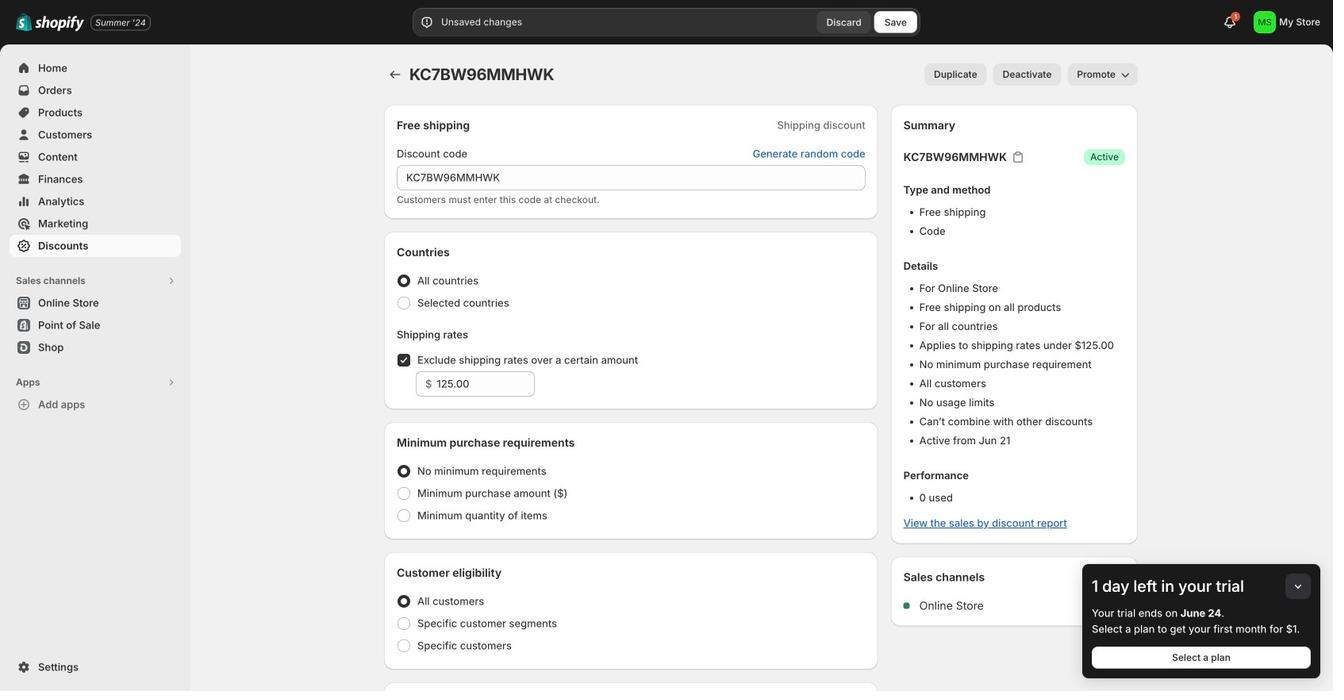 Task type: locate. For each thing, give the bounding box(es) containing it.
toolbar
[[413, 8, 921, 37]]

my store image
[[1254, 11, 1276, 33]]

None text field
[[397, 165, 866, 190]]



Task type: vqa. For each thing, say whether or not it's contained in the screenshot.
left Shopify image
yes



Task type: describe. For each thing, give the bounding box(es) containing it.
shopify image
[[35, 16, 84, 32]]

shopify image
[[16, 12, 33, 32]]

0.00 text field
[[437, 371, 535, 397]]



